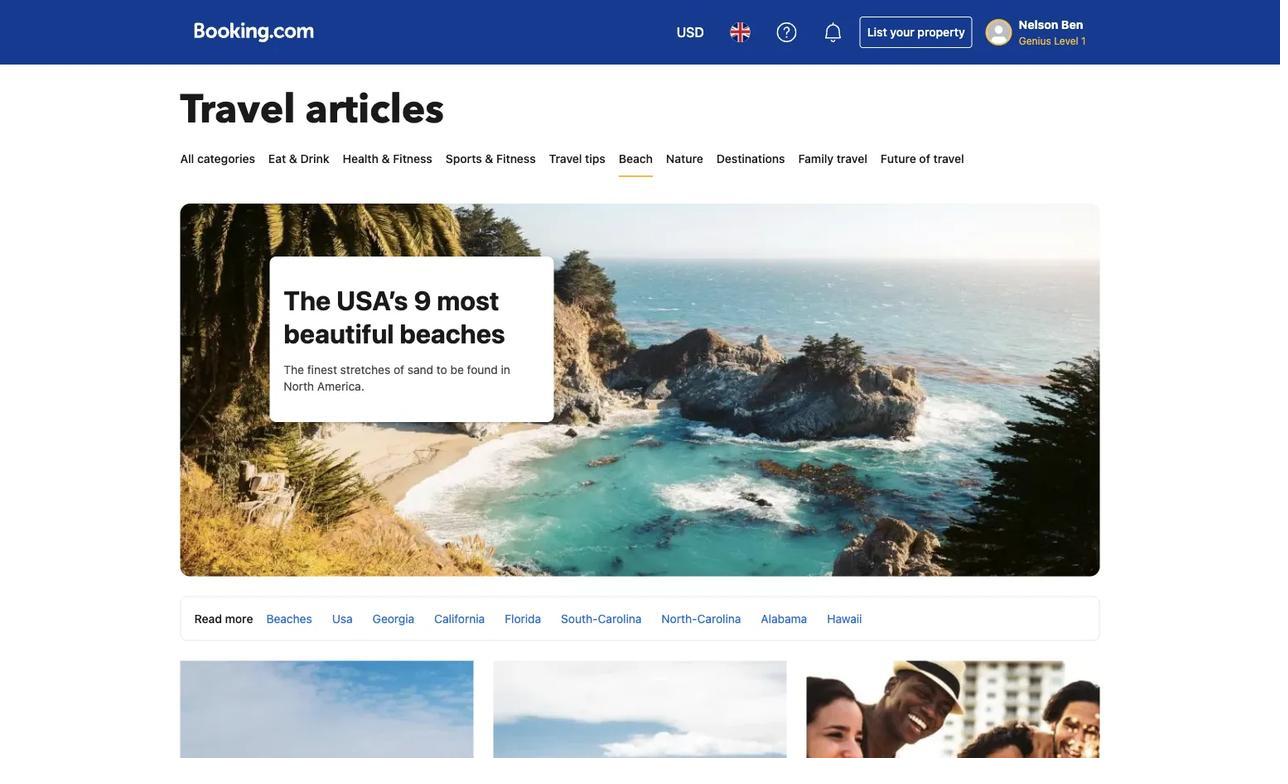 Task type: locate. For each thing, give the bounding box(es) containing it.
list
[[867, 25, 887, 39]]

2 the from the top
[[284, 363, 304, 377]]

0 horizontal spatial fitness
[[393, 152, 432, 166]]

florida
[[505, 612, 541, 626]]

travel articles
[[180, 83, 444, 137]]

finest
[[307, 363, 337, 377]]

1 fitness from the left
[[393, 152, 432, 166]]

carolina left north-
[[598, 612, 642, 626]]

the finest stretches of sand to be found in north america.
[[284, 363, 510, 394]]

be
[[450, 363, 464, 377]]

the inside the finest stretches of sand to be found in north america.
[[284, 363, 304, 377]]

0 horizontal spatial carolina
[[598, 612, 642, 626]]

0 horizontal spatial travel
[[837, 152, 867, 166]]

of right future
[[919, 152, 930, 166]]

beach
[[619, 152, 653, 166]]

florida link
[[505, 612, 541, 626]]

stretches
[[340, 363, 390, 377]]

california
[[434, 612, 485, 626]]

fitness left sports
[[393, 152, 432, 166]]

1 horizontal spatial travel
[[549, 152, 582, 166]]

travel inside future of travel link
[[933, 152, 964, 166]]

2 travel from the left
[[933, 152, 964, 166]]

1 travel from the left
[[837, 152, 867, 166]]

1 & from the left
[[289, 152, 297, 166]]

articles
[[305, 83, 444, 137]]

sand
[[407, 363, 433, 377]]

0 vertical spatial the
[[284, 285, 331, 316]]

alabama
[[761, 612, 807, 626]]

beaches right more
[[266, 612, 312, 626]]

eat & drink link
[[268, 142, 329, 176]]

0 vertical spatial of
[[919, 152, 930, 166]]

the up north
[[284, 363, 304, 377]]

the up beautiful
[[284, 285, 331, 316]]

travel for travel articles
[[180, 83, 295, 137]]

nelson
[[1019, 18, 1058, 31]]

2 horizontal spatial &
[[485, 152, 493, 166]]

carolina left alabama
[[697, 612, 741, 626]]

the usa's 9 most beautiful beaches
[[284, 285, 505, 350]]

travel left tips
[[549, 152, 582, 166]]

of
[[919, 152, 930, 166], [394, 363, 404, 377]]

2 & from the left
[[382, 152, 390, 166]]

categories
[[197, 152, 255, 166]]

of inside future of travel link
[[919, 152, 930, 166]]

1 carolina from the left
[[598, 612, 642, 626]]

1 horizontal spatial of
[[919, 152, 930, 166]]

& right sports
[[485, 152, 493, 166]]

travel up categories
[[180, 83, 295, 137]]

1 vertical spatial beaches
[[266, 612, 312, 626]]

fitness
[[393, 152, 432, 166], [496, 152, 536, 166]]

carolina
[[598, 612, 642, 626], [697, 612, 741, 626]]

3 & from the left
[[485, 152, 493, 166]]

the for the finest stretches of sand to be found in north america.
[[284, 363, 304, 377]]

future
[[881, 152, 916, 166]]

carolina for south-
[[598, 612, 642, 626]]

georgia link
[[373, 612, 414, 626]]

america.
[[317, 380, 364, 394]]

& right health
[[382, 152, 390, 166]]

1 horizontal spatial beaches
[[399, 318, 505, 350]]

travel right family
[[837, 152, 867, 166]]

the inside the usa's 9 most beautiful beaches
[[284, 285, 331, 316]]

0 vertical spatial travel
[[180, 83, 295, 137]]

2 fitness from the left
[[496, 152, 536, 166]]

all categories
[[180, 152, 255, 166]]

9
[[414, 285, 431, 316]]

0 horizontal spatial travel
[[180, 83, 295, 137]]

& right eat
[[289, 152, 297, 166]]

1 horizontal spatial &
[[382, 152, 390, 166]]

list your property link
[[860, 17, 972, 48]]

sports & fitness
[[446, 152, 536, 166]]

north-carolina
[[661, 612, 741, 626]]

travel right future
[[933, 152, 964, 166]]

nelson ben genius level 1
[[1019, 18, 1086, 46]]

1 horizontal spatial travel
[[933, 152, 964, 166]]

list your property
[[867, 25, 965, 39]]

usa's
[[336, 285, 408, 316]]

of left sand
[[394, 363, 404, 377]]

travel
[[180, 83, 295, 137], [549, 152, 582, 166]]

eat & drink
[[268, 152, 329, 166]]

0 vertical spatial beaches
[[399, 318, 505, 350]]

genius
[[1019, 35, 1051, 46]]

the usa's 9 most beautiful beaches link
[[284, 285, 505, 350]]

all categories link
[[180, 142, 255, 176]]

1 horizontal spatial carolina
[[697, 612, 741, 626]]

to
[[436, 363, 447, 377]]

1 horizontal spatial fitness
[[496, 152, 536, 166]]

1 the from the top
[[284, 285, 331, 316]]

usa link
[[332, 612, 353, 626]]

california link
[[434, 612, 485, 626]]

1 vertical spatial travel
[[549, 152, 582, 166]]

destinations link
[[716, 142, 785, 176]]

fitness for health & fitness
[[393, 152, 432, 166]]

fitness right sports
[[496, 152, 536, 166]]

0 horizontal spatial of
[[394, 363, 404, 377]]

beaches link
[[266, 612, 312, 626]]

0 horizontal spatial &
[[289, 152, 297, 166]]

north-carolina link
[[661, 612, 741, 626]]

1 vertical spatial of
[[394, 363, 404, 377]]

1 vertical spatial the
[[284, 363, 304, 377]]

0 horizontal spatial beaches
[[266, 612, 312, 626]]

georgia
[[373, 612, 414, 626]]

travel
[[837, 152, 867, 166], [933, 152, 964, 166]]

south-carolina link
[[561, 612, 642, 626]]

2 carolina from the left
[[697, 612, 741, 626]]

of inside the finest stretches of sand to be found in north america.
[[394, 363, 404, 377]]

beaches up be
[[399, 318, 505, 350]]

&
[[289, 152, 297, 166], [382, 152, 390, 166], [485, 152, 493, 166]]

south-carolina
[[561, 612, 642, 626]]

sports & fitness link
[[446, 142, 536, 176]]

drink
[[300, 152, 329, 166]]

beaches
[[399, 318, 505, 350], [266, 612, 312, 626]]

the
[[284, 285, 331, 316], [284, 363, 304, 377]]



Task type: describe. For each thing, give the bounding box(es) containing it.
eat
[[268, 152, 286, 166]]

property
[[918, 25, 965, 39]]

more
[[225, 612, 253, 626]]

health & fitness
[[343, 152, 432, 166]]

family
[[798, 152, 834, 166]]

& for health
[[382, 152, 390, 166]]

& for sports
[[485, 152, 493, 166]]

north
[[284, 380, 314, 394]]

all
[[180, 152, 194, 166]]

ben
[[1061, 18, 1083, 31]]

hawaii
[[827, 612, 862, 626]]

travel inside family travel link
[[837, 152, 867, 166]]

your
[[890, 25, 914, 39]]

beach link
[[619, 142, 653, 176]]

north-
[[661, 612, 697, 626]]

booking.com online hotel reservations image
[[194, 22, 314, 42]]

hawaii link
[[827, 612, 862, 626]]

travel tips link
[[549, 142, 605, 176]]

the for the usa's 9 most beautiful beaches
[[284, 285, 331, 316]]

future of travel link
[[881, 142, 964, 176]]

tips
[[585, 152, 605, 166]]

travel tips
[[549, 152, 605, 166]]

nature link
[[666, 142, 703, 176]]

travel for travel tips
[[549, 152, 582, 166]]

family travel
[[798, 152, 867, 166]]

sports
[[446, 152, 482, 166]]

beaches inside the usa's 9 most beautiful beaches
[[399, 318, 505, 350]]

beautiful
[[284, 318, 394, 350]]

fitness for sports & fitness
[[496, 152, 536, 166]]

& for eat
[[289, 152, 297, 166]]

destinations
[[716, 152, 785, 166]]

read more
[[194, 612, 253, 626]]

alabama link
[[761, 612, 807, 626]]

usd button
[[667, 12, 714, 52]]

family travel link
[[798, 142, 867, 176]]

1
[[1081, 35, 1086, 46]]

found
[[467, 363, 498, 377]]

nature
[[666, 152, 703, 166]]

south-
[[561, 612, 598, 626]]

usd
[[677, 24, 704, 40]]

future of travel
[[881, 152, 964, 166]]

health
[[343, 152, 379, 166]]

level
[[1054, 35, 1078, 46]]

carolina for north-
[[697, 612, 741, 626]]

in
[[501, 363, 510, 377]]

usa
[[332, 612, 353, 626]]

health & fitness link
[[343, 142, 432, 176]]

read
[[194, 612, 222, 626]]

most
[[437, 285, 499, 316]]



Task type: vqa. For each thing, say whether or not it's contained in the screenshot.
the middle Hotel
no



